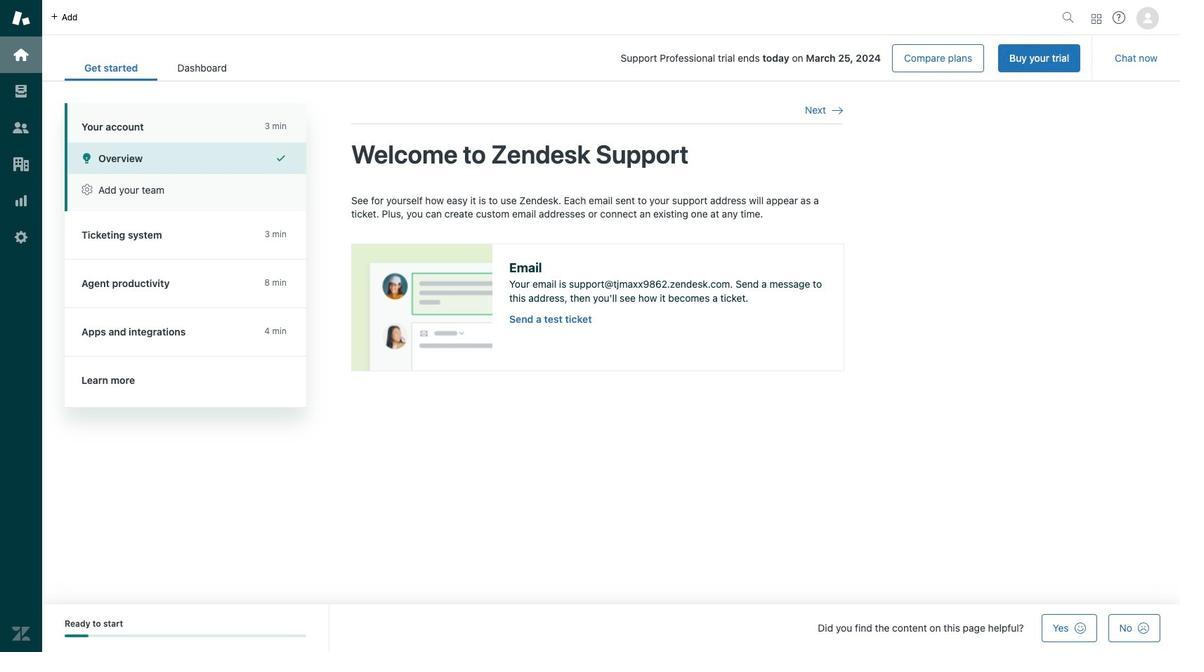 Task type: describe. For each thing, give the bounding box(es) containing it.
organizations image
[[12, 155, 30, 174]]

zendesk image
[[12, 625, 30, 644]]

get help image
[[1113, 11, 1126, 24]]

customers image
[[12, 119, 30, 137]]

reporting image
[[12, 192, 30, 210]]

example of email conversation inside of the ticketing system and the customer is asking the agent about reimbursement policy. image
[[352, 244, 493, 371]]

views image
[[12, 82, 30, 100]]

admin image
[[12, 228, 30, 247]]



Task type: vqa. For each thing, say whether or not it's contained in the screenshot.
TABS TAB LIST
no



Task type: locate. For each thing, give the bounding box(es) containing it.
tab list
[[65, 55, 247, 81]]

heading
[[65, 103, 306, 143]]

March 25, 2024 text field
[[806, 52, 881, 64]]

main element
[[0, 0, 42, 653]]

zendesk products image
[[1092, 14, 1102, 24]]

tab
[[158, 55, 247, 81]]

progress bar
[[65, 635, 306, 638]]

get started image
[[12, 46, 30, 64]]

zendesk support image
[[12, 9, 30, 27]]



